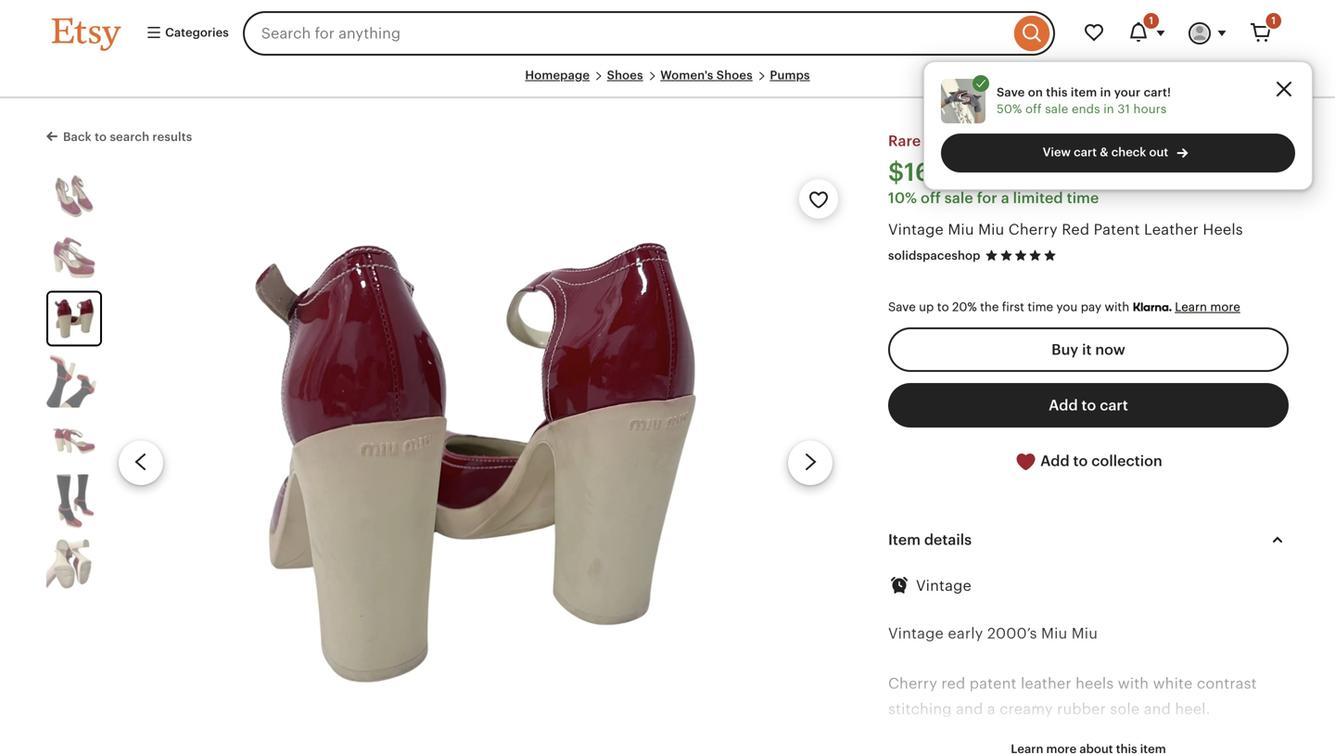 Task type: locate. For each thing, give the bounding box(es) containing it.
shoes
[[607, 68, 643, 82], [717, 68, 753, 82]]

vintage for vintage miu miu cherry red patent leather heels
[[889, 221, 944, 238]]

and
[[956, 701, 984, 717], [1144, 701, 1172, 717]]

0 horizontal spatial cart
[[1074, 145, 1097, 159]]

miu up solidspaceshop "link"
[[948, 221, 975, 238]]

sale
[[1046, 102, 1069, 116], [945, 190, 974, 206]]

a
[[1002, 190, 1010, 206], [988, 701, 996, 717]]

1 vertical spatial cart
[[1100, 397, 1129, 414]]

save on this item in your cart! 50% off sale ends in 31 hours
[[997, 85, 1172, 116]]

ends
[[1072, 102, 1101, 116]]

1 vertical spatial a
[[988, 701, 996, 717]]

1 vertical spatial time
[[1028, 300, 1054, 314]]

vintage left early
[[889, 625, 944, 642]]

0 vertical spatial add
[[1049, 397, 1079, 414]]

to for add to collection
[[1074, 452, 1088, 469]]

a right for
[[1002, 190, 1010, 206]]

1 horizontal spatial vintage miu miu cherry red patent leather heels image 3 image
[[181, 168, 770, 754]]

sale down this
[[1046, 102, 1069, 116]]

50%
[[997, 102, 1023, 116]]

vintage miu miu cherry red patent leather heels image 2 image
[[46, 229, 102, 285]]

up
[[919, 300, 934, 314]]

to inside back to search results link
[[95, 130, 107, 144]]

save inside save up to 20% the first time you pay with klarna. learn more
[[889, 300, 916, 314]]

to down buy it now button
[[1082, 397, 1097, 414]]

red
[[1062, 221, 1090, 238]]

1 horizontal spatial cart
[[1100, 397, 1129, 414]]

None search field
[[243, 11, 1056, 56]]

1 vertical spatial save
[[889, 300, 916, 314]]

cherry up the stitching
[[889, 675, 938, 692]]

0 vertical spatial time
[[1067, 190, 1100, 206]]

cart inside button
[[1100, 397, 1129, 414]]

in right the "item"
[[1101, 85, 1112, 99]]

time inside save up to 20% the first time you pay with klarna. learn more
[[1028, 300, 1054, 314]]

on
[[1029, 85, 1044, 99]]

$166.50 $185.00
[[889, 158, 1040, 186]]

view cart & check out link
[[942, 134, 1296, 173]]

find,
[[925, 133, 958, 150]]

add down add to cart button
[[1041, 452, 1070, 469]]

1 vertical spatial vintage
[[917, 578, 972, 594]]

time left you
[[1028, 300, 1054, 314]]

add to collection button
[[889, 439, 1289, 484]]

in
[[1101, 85, 1112, 99], [1104, 102, 1115, 116], [1019, 133, 1032, 150]]

2 shoes from the left
[[717, 68, 753, 82]]

solidspaceshop link
[[889, 248, 981, 262]]

1
[[1150, 15, 1154, 26], [1272, 15, 1276, 26]]

10% off sale for a limited time
[[889, 190, 1100, 206]]

vintage early 2000's miu miu
[[889, 625, 1098, 642]]

off down on
[[1026, 102, 1042, 116]]

1 and from the left
[[956, 701, 984, 717]]

early
[[948, 625, 984, 642]]

0 vertical spatial with
[[1105, 300, 1130, 314]]

2 vertical spatial vintage
[[889, 625, 944, 642]]

0 horizontal spatial shoes
[[607, 68, 643, 82]]

0 horizontal spatial time
[[1028, 300, 1054, 314]]

pumps
[[770, 68, 810, 82]]

buy it now
[[1052, 341, 1126, 358]]

vintage
[[889, 221, 944, 238], [917, 578, 972, 594], [889, 625, 944, 642]]

0 vertical spatial vintage
[[889, 221, 944, 238]]

sale down $166.50 $185.00
[[945, 190, 974, 206]]

0 horizontal spatial cherry
[[889, 675, 938, 692]]

save
[[997, 85, 1026, 99], [889, 300, 916, 314]]

with up sole
[[1119, 675, 1150, 692]]

shoes right 'women's'
[[717, 68, 753, 82]]

buy it now button
[[889, 327, 1289, 372]]

0 horizontal spatial sale
[[945, 190, 974, 206]]

1 horizontal spatial 1
[[1272, 15, 1276, 26]]

cart
[[1074, 145, 1097, 159], [1100, 397, 1129, 414]]

heels
[[1204, 221, 1244, 238]]

with inside cherry red patent leather heels with white contrast stitching and a creamy rubber sole and heel.
[[1119, 675, 1150, 692]]

0 vertical spatial cherry
[[1009, 221, 1058, 238]]

vintage down details
[[917, 578, 972, 594]]

cart down now
[[1100, 397, 1129, 414]]

to inside add to collection button
[[1074, 452, 1088, 469]]

1 button
[[1117, 11, 1178, 56]]

1 vertical spatial cherry
[[889, 675, 938, 692]]

0 vertical spatial in
[[1101, 85, 1112, 99]]

0 vertical spatial a
[[1002, 190, 1010, 206]]

cart left &
[[1074, 145, 1097, 159]]

1 vertical spatial add
[[1041, 452, 1070, 469]]

miu down 10% off sale for a limited time
[[979, 221, 1005, 238]]

item details button
[[872, 518, 1306, 562]]

0 horizontal spatial 1
[[1150, 15, 1154, 26]]

homepage link
[[525, 68, 590, 82]]

learn more button
[[1176, 300, 1241, 314]]

cherry
[[1009, 221, 1058, 238], [889, 675, 938, 692]]

white
[[1154, 675, 1193, 692]]

to left collection
[[1074, 452, 1088, 469]]

out
[[1150, 145, 1169, 159]]

with right pay
[[1105, 300, 1130, 314]]

cherry red patent leather heels with white contrast stitching and a creamy rubber sole and heel.
[[889, 675, 1258, 717]]

to for add to cart
[[1082, 397, 1097, 414]]

view cart & check out
[[1043, 145, 1169, 159]]

menu bar
[[52, 67, 1284, 99]]

save left up
[[889, 300, 916, 314]]

add
[[1049, 397, 1079, 414], [1041, 452, 1070, 469]]

heel.
[[1176, 701, 1211, 717]]

item
[[1071, 85, 1098, 99]]

check
[[1112, 145, 1147, 159]]

off down $166.50
[[921, 190, 941, 206]]

time for limited
[[1067, 190, 1100, 206]]

cherry down limited
[[1009, 221, 1058, 238]]

miu right 2000's
[[1042, 625, 1068, 642]]

1 1 from the left
[[1150, 15, 1154, 26]]

0 vertical spatial save
[[997, 85, 1026, 99]]

and down red
[[956, 701, 984, 717]]

to inside save up to 20% the first time you pay with klarna. learn more
[[938, 300, 950, 314]]

to right the back
[[95, 130, 107, 144]]

hours
[[1134, 102, 1167, 116]]

1 horizontal spatial off
[[1026, 102, 1042, 116]]

miu
[[948, 221, 975, 238], [979, 221, 1005, 238], [1042, 625, 1068, 642], [1072, 625, 1098, 642]]

buy
[[1052, 341, 1079, 358]]

vintage up solidspaceshop "link"
[[889, 221, 944, 238]]

time up red
[[1067, 190, 1100, 206]]

to right up
[[938, 300, 950, 314]]

you
[[1057, 300, 1078, 314]]

0 vertical spatial off
[[1026, 102, 1042, 116]]

save for klarna.
[[889, 300, 916, 314]]

add down buy in the top right of the page
[[1049, 397, 1079, 414]]

view
[[1043, 145, 1071, 159]]

1 horizontal spatial time
[[1067, 190, 1100, 206]]

women's
[[661, 68, 714, 82]]

Search for anything text field
[[243, 11, 1010, 56]]

1 horizontal spatial shoes
[[717, 68, 753, 82]]

the
[[981, 300, 999, 314]]

vintage miu miu cherry red patent leather heels image 5 image
[[46, 413, 102, 469]]

time
[[1067, 190, 1100, 206], [1028, 300, 1054, 314]]

1 vertical spatial with
[[1119, 675, 1150, 692]]

leather
[[1145, 221, 1199, 238]]

1 horizontal spatial and
[[1144, 701, 1172, 717]]

add to collection
[[1037, 452, 1163, 469]]

1 vertical spatial off
[[921, 190, 941, 206]]

1 horizontal spatial cherry
[[1009, 221, 1058, 238]]

pay
[[1081, 300, 1102, 314]]

item
[[889, 532, 921, 548]]

0 horizontal spatial off
[[921, 190, 941, 206]]

0 horizontal spatial save
[[889, 300, 916, 314]]

in left 31
[[1104, 102, 1115, 116]]

shoes down "search for anything" text field
[[607, 68, 643, 82]]

1 horizontal spatial sale
[[1046, 102, 1069, 116]]

a down patent
[[988, 701, 996, 717]]

collection
[[1092, 452, 1163, 469]]

2 1 from the left
[[1272, 15, 1276, 26]]

1 horizontal spatial save
[[997, 85, 1026, 99]]

save up 50%
[[997, 85, 1026, 99]]

pumps link
[[770, 68, 810, 82]]

&
[[1100, 145, 1109, 159]]

to
[[95, 130, 107, 144], [938, 300, 950, 314], [1082, 397, 1097, 414], [1074, 452, 1088, 469]]

0 horizontal spatial a
[[988, 701, 996, 717]]

and down white
[[1144, 701, 1172, 717]]

vintage miu miu cherry red patent leather heels image 3 image
[[181, 168, 770, 754], [48, 292, 100, 344]]

with
[[1105, 300, 1130, 314], [1119, 675, 1150, 692]]

0 horizontal spatial and
[[956, 701, 984, 717]]

1 horizontal spatial a
[[1002, 190, 1010, 206]]

add inside button
[[1041, 452, 1070, 469]]

to inside add to cart button
[[1082, 397, 1097, 414]]

0 vertical spatial sale
[[1046, 102, 1069, 116]]

in left 4
[[1019, 133, 1032, 150]]

none search field inside categories banner
[[243, 11, 1056, 56]]

add inside button
[[1049, 397, 1079, 414]]

off
[[1026, 102, 1042, 116], [921, 190, 941, 206]]

save inside save on this item in your cart! 50% off sale ends in 31 hours
[[997, 85, 1026, 99]]



Task type: describe. For each thing, give the bounding box(es) containing it.
stitching
[[889, 701, 952, 717]]

categories button
[[132, 17, 237, 50]]

0 vertical spatial cart
[[1074, 145, 1097, 159]]

this
[[1047, 85, 1068, 99]]

with inside save up to 20% the first time you pay with klarna. learn more
[[1105, 300, 1130, 314]]

1 shoes from the left
[[607, 68, 643, 82]]

learn
[[1176, 300, 1208, 314]]

save for ends
[[997, 85, 1026, 99]]

1 inside 1 link
[[1272, 15, 1276, 26]]

leather
[[1021, 675, 1072, 692]]

vintage miu miu cherry red patent leather heels image 7 image
[[46, 536, 102, 591]]

add for add to cart
[[1049, 397, 1079, 414]]

cart!
[[1144, 85, 1172, 99]]

menu bar containing homepage
[[52, 67, 1284, 99]]

categories
[[162, 25, 229, 39]]

for
[[977, 190, 998, 206]]

limited
[[1014, 190, 1064, 206]]

vintage for vintage early 2000's miu miu
[[889, 625, 944, 642]]

already
[[962, 133, 1015, 150]]

4
[[1036, 133, 1045, 150]]

add for add to collection
[[1041, 452, 1070, 469]]

back to search results
[[63, 130, 192, 144]]

2 vertical spatial in
[[1019, 133, 1032, 150]]

save up to 20% the first time you pay with klarna. learn more
[[889, 300, 1241, 315]]

2 and from the left
[[1144, 701, 1172, 717]]

miu up heels in the bottom of the page
[[1072, 625, 1098, 642]]

item details
[[889, 532, 972, 548]]

homepage
[[525, 68, 590, 82]]

heels
[[1076, 675, 1114, 692]]

back to search results link
[[46, 126, 192, 146]]

off inside save on this item in your cart! 50% off sale ends in 31 hours
[[1026, 102, 1042, 116]]

vintage miu miu cherry red patent leather heels image 6 image
[[46, 474, 102, 530]]

time for first
[[1028, 300, 1054, 314]]

31
[[1118, 102, 1131, 116]]

vintage miu miu cherry red patent leather heels
[[889, 221, 1244, 238]]

0 horizontal spatial vintage miu miu cherry red patent leather heels image 3 image
[[48, 292, 100, 344]]

details
[[925, 532, 972, 548]]

back
[[63, 130, 92, 144]]

$185.00
[[993, 165, 1040, 179]]

it
[[1083, 341, 1092, 358]]

2000's
[[988, 625, 1038, 642]]

patent
[[1094, 221, 1141, 238]]

red
[[942, 675, 966, 692]]

add to cart button
[[889, 383, 1289, 427]]

add to cart
[[1049, 397, 1129, 414]]

results
[[153, 130, 192, 144]]

your
[[1115, 85, 1141, 99]]

contrast
[[1197, 675, 1258, 692]]

now
[[1096, 341, 1126, 358]]

sale inside save on this item in your cart! 50% off sale ends in 31 hours
[[1046, 102, 1069, 116]]

1 link
[[1239, 11, 1284, 56]]

creamy
[[1000, 701, 1054, 717]]

cherry inside cherry red patent leather heels with white contrast stitching and a creamy rubber sole and heel.
[[889, 675, 938, 692]]

1 vertical spatial sale
[[945, 190, 974, 206]]

search
[[110, 130, 149, 144]]

vintage for vintage
[[917, 578, 972, 594]]

rare find, already in 4 carts
[[889, 133, 1085, 150]]

klarna.
[[1133, 300, 1172, 315]]

shoes link
[[607, 68, 643, 82]]

a inside cherry red patent leather heels with white contrast stitching and a creamy rubber sole and heel.
[[988, 701, 996, 717]]

vintage miu miu cherry red patent leather heels image 1 image
[[46, 168, 102, 224]]

vintage miu miu cherry red patent leather heels image 4 image
[[46, 352, 102, 407]]

categories banner
[[19, 0, 1317, 67]]

women's shoes link
[[661, 68, 753, 82]]

more
[[1211, 300, 1241, 314]]

sole
[[1111, 701, 1140, 717]]

1 vertical spatial in
[[1104, 102, 1115, 116]]

carts
[[1049, 133, 1085, 150]]

20%
[[953, 300, 977, 314]]

10%
[[889, 190, 918, 206]]

rare
[[889, 133, 921, 150]]

$166.50
[[889, 158, 987, 186]]

rubber
[[1058, 701, 1107, 717]]

patent
[[970, 675, 1017, 692]]

women's shoes
[[661, 68, 753, 82]]

to for back to search results
[[95, 130, 107, 144]]

1 inside "popup button"
[[1150, 15, 1154, 26]]

solidspaceshop
[[889, 248, 981, 262]]

first
[[1003, 300, 1025, 314]]



Task type: vqa. For each thing, say whether or not it's contained in the screenshot.
the top Vintage
yes



